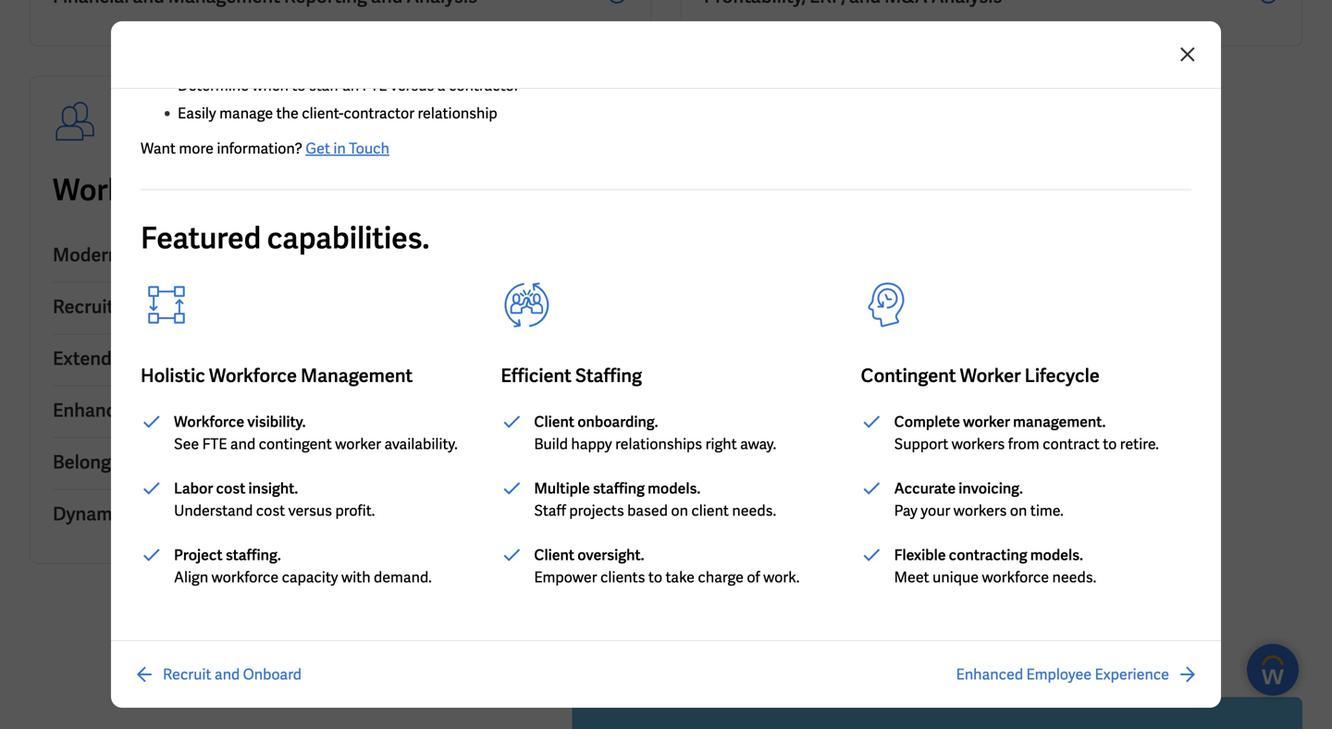 Task type: describe. For each thing, give the bounding box(es) containing it.
1 vertical spatial the
[[244, 171, 289, 209]]

build
[[534, 434, 568, 454]]

management for holistic workforce management
[[301, 364, 413, 388]]

based
[[627, 501, 668, 520]]

staffing
[[575, 364, 642, 388]]

needs. inside multiple staffing models. staff projects based on client needs.
[[732, 501, 776, 520]]

onboarding.
[[577, 412, 658, 432]]

modernized hr service delivery
[[53, 243, 321, 267]]

versus inside determine when to staff an fte versus a contractor easily manage the client-contractor relationship
[[390, 76, 434, 95]]

enhanced employee experience button inside featured capabilities. dialog
[[956, 663, 1199, 686]]

employee inside featured capabilities. dialog
[[1026, 665, 1092, 684]]

information?
[[217, 139, 302, 158]]

1 vertical spatial cost
[[256, 501, 285, 520]]

recruit and onboard inside featured capabilities. dialog
[[163, 665, 302, 684]]

relationships
[[615, 434, 702, 454]]

management.
[[1013, 412, 1106, 432]]

flexible contracting models. meet unique workforce needs.
[[894, 545, 1097, 587]]

project
[[174, 545, 223, 565]]

staffing
[[593, 479, 645, 498]]

featured
[[141, 219, 261, 257]]

to inside "client oversight. empower clients to take charge of work."
[[648, 568, 662, 587]]

get in touch link
[[306, 139, 389, 158]]

align
[[174, 568, 208, 587]]

modernized
[[53, 243, 153, 267]]

future
[[295, 171, 383, 209]]

diversity
[[176, 450, 251, 474]]

workforce for the future of technology
[[53, 171, 576, 209]]

invoicing.
[[959, 479, 1023, 498]]

enhanced employee experience inside featured capabilities. dialog
[[956, 665, 1169, 684]]

workforce inside project staffing. align workforce capacity with demand.
[[211, 568, 279, 587]]

worker inside workforce visibility. see fte and contingent worker availability.
[[335, 434, 381, 454]]

understand
[[174, 501, 253, 520]]

efficient staffing
[[501, 364, 642, 388]]

hr
[[157, 243, 182, 267]]

flexible
[[894, 545, 946, 565]]

models. for needs.
[[1030, 545, 1083, 565]]

0 horizontal spatial of
[[388, 171, 416, 209]]

charge
[[698, 568, 744, 587]]

0 vertical spatial employee
[[140, 398, 223, 422]]

labor
[[174, 479, 213, 498]]

0 vertical spatial experience
[[226, 398, 320, 422]]

1 horizontal spatial contractor
[[449, 76, 520, 95]]

visibility.
[[247, 412, 306, 432]]

dynamic skills curation
[[53, 502, 253, 526]]

idc infobrief for tech image
[[572, 697, 1303, 729]]

availability.
[[384, 434, 458, 454]]

skills
[[131, 502, 175, 526]]

multiple
[[534, 479, 590, 498]]

staff
[[534, 501, 566, 520]]

easily
[[178, 104, 216, 123]]

work.
[[763, 568, 800, 587]]

away.
[[740, 434, 776, 454]]

dynamic skills curation button
[[53, 490, 628, 541]]

workforce inside 'flexible contracting models. meet unique workforce needs.'
[[982, 568, 1049, 587]]

0 horizontal spatial enhanced employee experience
[[53, 398, 320, 422]]

worker inside the 'complete worker management. support workers from contract to retire.'
[[963, 412, 1010, 432]]

needs. inside 'flexible contracting models. meet unique workforce needs.'
[[1052, 568, 1097, 587]]

enhanced inside featured capabilities. dialog
[[956, 665, 1023, 684]]

on inside multiple staffing models. staff projects based on client needs.
[[671, 501, 688, 520]]

retire.
[[1120, 434, 1159, 454]]

0 horizontal spatial enhanced employee experience button
[[53, 386, 628, 438]]

workforce inside workforce visibility. see fte and contingent worker availability.
[[174, 412, 244, 432]]

extended
[[53, 346, 133, 371]]

curation
[[179, 502, 253, 526]]

want
[[141, 139, 176, 158]]

extended workforce management
[[53, 346, 340, 371]]

complete
[[894, 412, 960, 432]]

contracting
[[949, 545, 1027, 565]]

0 vertical spatial enhanced
[[53, 398, 137, 422]]

0 vertical spatial recruit and onboard
[[53, 295, 227, 319]]

multiple staffing models. staff projects based on client needs.
[[534, 479, 776, 520]]

meet
[[894, 568, 929, 587]]

0 horizontal spatial cost
[[216, 479, 246, 498]]

to inside determine when to staff an fte versus a contractor easily manage the client-contractor relationship
[[292, 76, 306, 95]]

capacity
[[282, 568, 338, 587]]

labor cost insight. understand cost versus profit.
[[174, 479, 375, 520]]

the inside determine when to staff an fte versus a contractor easily manage the client-contractor relationship
[[276, 104, 299, 123]]

pay
[[894, 501, 918, 520]]

0 horizontal spatial onboard
[[153, 295, 227, 319]]

workforce inside extended workforce management button
[[136, 346, 224, 371]]

workers for invoicing.
[[954, 501, 1007, 520]]

staff
[[309, 76, 339, 95]]

contingent
[[259, 434, 332, 454]]

of inside "client oversight. empower clients to take charge of work."
[[747, 568, 760, 587]]

workforce visibility. see fte and contingent worker availability.
[[174, 412, 458, 454]]

a
[[437, 76, 446, 95]]

onboard inside featured capabilities. dialog
[[243, 665, 302, 684]]

with
[[341, 568, 371, 587]]

lifecycle
[[1025, 364, 1100, 388]]

management for extended workforce management
[[228, 346, 340, 371]]

dynamic
[[53, 502, 127, 526]]

manage
[[219, 104, 273, 123]]

featured capabilities.
[[141, 219, 430, 257]]

belonging
[[53, 450, 137, 474]]

unique
[[933, 568, 979, 587]]

profit.
[[335, 501, 375, 520]]

contingent
[[861, 364, 956, 388]]

client onboarding. build happy relationships right away.
[[534, 412, 776, 454]]

oversight.
[[577, 545, 644, 565]]

belonging and diversity
[[53, 450, 251, 474]]

complete worker management. support workers from contract to retire.
[[894, 412, 1159, 454]]

projects
[[569, 501, 624, 520]]



Task type: vqa. For each thing, say whether or not it's contained in the screenshot.
Worker
yes



Task type: locate. For each thing, give the bounding box(es) containing it.
models. down time.
[[1030, 545, 1083, 565]]

your
[[921, 501, 950, 520]]

workers down invoicing.
[[954, 501, 1007, 520]]

0 vertical spatial versus
[[390, 76, 434, 95]]

0 horizontal spatial fte
[[202, 434, 227, 454]]

2 client from the top
[[534, 545, 575, 565]]

holistic workforce management
[[141, 364, 413, 388]]

happy
[[571, 434, 612, 454]]

right
[[706, 434, 737, 454]]

0 vertical spatial needs.
[[732, 501, 776, 520]]

1 vertical spatial recruit and onboard button
[[133, 663, 302, 686]]

workers
[[952, 434, 1005, 454], [954, 501, 1007, 520]]

the down 'when'
[[276, 104, 299, 123]]

client inside client onboarding. build happy relationships right away.
[[534, 412, 575, 432]]

see
[[174, 434, 199, 454]]

an
[[342, 76, 359, 95]]

to left retire.
[[1103, 434, 1117, 454]]

enhanced up the belonging
[[53, 398, 137, 422]]

models. for on
[[648, 479, 701, 498]]

1 horizontal spatial onboard
[[243, 665, 302, 684]]

and inside workforce visibility. see fte and contingent worker availability.
[[230, 434, 256, 454]]

demand.
[[374, 568, 432, 587]]

determine
[[178, 76, 249, 95]]

contract
[[1043, 434, 1100, 454]]

models. inside 'flexible contracting models. meet unique workforce needs.'
[[1030, 545, 1083, 565]]

0 vertical spatial the
[[276, 104, 299, 123]]

management inside featured capabilities. dialog
[[301, 364, 413, 388]]

and
[[118, 295, 150, 319], [230, 434, 256, 454], [141, 450, 172, 474], [215, 665, 240, 684]]

the down "want more information? get in touch" at the left of the page
[[244, 171, 289, 209]]

management up visibility. at the left
[[228, 346, 340, 371]]

1 vertical spatial of
[[747, 568, 760, 587]]

1 vertical spatial onboard
[[243, 665, 302, 684]]

0 horizontal spatial experience
[[226, 398, 320, 422]]

1 horizontal spatial on
[[1010, 501, 1027, 520]]

service
[[186, 243, 248, 267]]

extended workforce management button
[[53, 334, 628, 386]]

get
[[306, 139, 330, 158]]

1 vertical spatial enhanced employee experience
[[956, 665, 1169, 684]]

0 vertical spatial client
[[534, 412, 575, 432]]

0 horizontal spatial workforce
[[211, 568, 279, 587]]

recruit inside featured capabilities. dialog
[[163, 665, 211, 684]]

enhanced employee experience button
[[53, 386, 628, 438], [956, 663, 1199, 686]]

1 horizontal spatial cost
[[256, 501, 285, 520]]

versus inside labor cost insight. understand cost versus profit.
[[288, 501, 332, 520]]

client up build
[[534, 412, 575, 432]]

0 horizontal spatial enhanced
[[53, 398, 137, 422]]

0 horizontal spatial needs.
[[732, 501, 776, 520]]

needs. right 'client'
[[732, 501, 776, 520]]

versus down insight.
[[288, 501, 332, 520]]

1 horizontal spatial experience
[[1095, 665, 1169, 684]]

accurate invoicing. pay your workers on time.
[[894, 479, 1064, 520]]

2 vertical spatial to
[[648, 568, 662, 587]]

0 horizontal spatial recruit
[[53, 295, 114, 319]]

0 vertical spatial to
[[292, 76, 306, 95]]

client for empower
[[534, 545, 575, 565]]

management up workforce visibility. see fte and contingent worker availability.
[[301, 364, 413, 388]]

want more information? get in touch
[[141, 139, 389, 158]]

experience inside featured capabilities. dialog
[[1095, 665, 1169, 684]]

on left 'client'
[[671, 501, 688, 520]]

the
[[276, 104, 299, 123], [244, 171, 289, 209]]

featured capabilities. dialog
[[0, 0, 1332, 729]]

belonging and diversity button
[[53, 438, 628, 490]]

insight.
[[248, 479, 298, 498]]

take
[[666, 568, 695, 587]]

management
[[228, 346, 340, 371], [301, 364, 413, 388]]

worker right contingent at bottom
[[335, 434, 381, 454]]

1 vertical spatial fte
[[202, 434, 227, 454]]

contractor up relationship
[[449, 76, 520, 95]]

management inside button
[[228, 346, 340, 371]]

cost up understand
[[216, 479, 246, 498]]

0 vertical spatial enhanced employee experience button
[[53, 386, 628, 438]]

support
[[894, 434, 949, 454]]

empower
[[534, 568, 597, 587]]

employee
[[140, 398, 223, 422], [1026, 665, 1092, 684]]

1 vertical spatial models.
[[1030, 545, 1083, 565]]

0 vertical spatial cost
[[216, 479, 246, 498]]

determine when to staff an fte versus a contractor easily manage the client-contractor relationship
[[178, 76, 520, 123]]

of
[[388, 171, 416, 209], [747, 568, 760, 587]]

relationship
[[418, 104, 497, 123]]

0 vertical spatial onboard
[[153, 295, 227, 319]]

workers inside the 'complete worker management. support workers from contract to retire.'
[[952, 434, 1005, 454]]

1 horizontal spatial to
[[648, 568, 662, 587]]

on left time.
[[1010, 501, 1027, 520]]

1 horizontal spatial worker
[[963, 412, 1010, 432]]

holistic
[[141, 364, 205, 388]]

modernized hr service delivery button
[[53, 231, 628, 283]]

worker
[[963, 412, 1010, 432], [335, 434, 381, 454]]

fte inside determine when to staff an fte versus a contractor easily manage the client-contractor relationship
[[362, 76, 387, 95]]

fte right an on the left top of page
[[362, 76, 387, 95]]

client up empower in the bottom of the page
[[534, 545, 575, 565]]

1 horizontal spatial models.
[[1030, 545, 1083, 565]]

1 vertical spatial enhanced employee experience button
[[956, 663, 1199, 686]]

enhanced up idc infobrief for tech image
[[956, 665, 1023, 684]]

0 vertical spatial worker
[[963, 412, 1010, 432]]

1 on from the left
[[671, 501, 688, 520]]

delivery
[[252, 243, 321, 267]]

more
[[179, 139, 214, 158]]

client
[[691, 501, 729, 520]]

1 vertical spatial workers
[[954, 501, 1007, 520]]

when
[[252, 76, 289, 95]]

cost
[[216, 479, 246, 498], [256, 501, 285, 520]]

1 vertical spatial versus
[[288, 501, 332, 520]]

time.
[[1030, 501, 1064, 520]]

client oversight. empower clients to take charge of work.
[[534, 545, 800, 587]]

of left work.
[[747, 568, 760, 587]]

1 vertical spatial client
[[534, 545, 575, 565]]

1 vertical spatial recruit
[[163, 665, 211, 684]]

fte right the see
[[202, 434, 227, 454]]

on inside accurate invoicing. pay your workers on time.
[[1010, 501, 1027, 520]]

0 vertical spatial of
[[388, 171, 416, 209]]

1 vertical spatial enhanced
[[956, 665, 1023, 684]]

1 vertical spatial contractor
[[344, 104, 415, 123]]

1 vertical spatial worker
[[335, 434, 381, 454]]

1 vertical spatial needs.
[[1052, 568, 1097, 587]]

0 vertical spatial contractor
[[449, 76, 520, 95]]

cost down insight.
[[256, 501, 285, 520]]

models. up based
[[648, 479, 701, 498]]

1 vertical spatial employee
[[1026, 665, 1092, 684]]

from
[[1008, 434, 1040, 454]]

1 vertical spatial recruit and onboard
[[163, 665, 302, 684]]

0 vertical spatial workers
[[952, 434, 1005, 454]]

1 horizontal spatial versus
[[390, 76, 434, 95]]

1 horizontal spatial recruit
[[163, 665, 211, 684]]

staffing.
[[226, 545, 281, 565]]

0 vertical spatial recruit and onboard button
[[53, 283, 628, 334]]

1 horizontal spatial enhanced
[[956, 665, 1023, 684]]

1 horizontal spatial enhanced employee experience
[[956, 665, 1169, 684]]

workers left from
[[952, 434, 1005, 454]]

1 horizontal spatial workforce
[[982, 568, 1049, 587]]

1 horizontal spatial enhanced employee experience button
[[956, 663, 1199, 686]]

capabilities.
[[267, 219, 430, 257]]

0 horizontal spatial models.
[[648, 479, 701, 498]]

worker
[[960, 364, 1021, 388]]

contingent worker lifecycle
[[861, 364, 1100, 388]]

recruit and onboard
[[53, 295, 227, 319], [163, 665, 302, 684]]

recruit
[[53, 295, 114, 319], [163, 665, 211, 684]]

models.
[[648, 479, 701, 498], [1030, 545, 1083, 565]]

to
[[292, 76, 306, 95], [1103, 434, 1117, 454], [648, 568, 662, 587]]

worker up from
[[963, 412, 1010, 432]]

0 horizontal spatial worker
[[335, 434, 381, 454]]

1 workforce from the left
[[211, 568, 279, 587]]

on
[[671, 501, 688, 520], [1010, 501, 1027, 520]]

contractor
[[449, 76, 520, 95], [344, 104, 415, 123]]

workforce down the staffing.
[[211, 568, 279, 587]]

enhanced employee experience
[[53, 398, 320, 422], [956, 665, 1169, 684]]

and inside button
[[141, 450, 172, 474]]

0 horizontal spatial contractor
[[344, 104, 415, 123]]

2 workforce from the left
[[982, 568, 1049, 587]]

workers for worker
[[952, 434, 1005, 454]]

0 horizontal spatial to
[[292, 76, 306, 95]]

1 vertical spatial to
[[1103, 434, 1117, 454]]

1 client from the top
[[534, 412, 575, 432]]

to left the staff
[[292, 76, 306, 95]]

technology
[[421, 171, 576, 209]]

1 horizontal spatial of
[[747, 568, 760, 587]]

1 vertical spatial experience
[[1095, 665, 1169, 684]]

1 horizontal spatial fte
[[362, 76, 387, 95]]

2 horizontal spatial to
[[1103, 434, 1117, 454]]

recruit and onboard button
[[53, 283, 628, 334], [133, 663, 302, 686]]

onboard
[[153, 295, 227, 319], [243, 665, 302, 684]]

workforce down contracting on the right bottom
[[982, 568, 1049, 587]]

client for build
[[534, 412, 575, 432]]

efficient
[[501, 364, 572, 388]]

0 horizontal spatial on
[[671, 501, 688, 520]]

accurate
[[894, 479, 956, 498]]

1 horizontal spatial employee
[[1026, 665, 1092, 684]]

0 vertical spatial recruit
[[53, 295, 114, 319]]

0 vertical spatial fte
[[362, 76, 387, 95]]

models. inside multiple staffing models. staff projects based on client needs.
[[648, 479, 701, 498]]

0 horizontal spatial employee
[[140, 398, 223, 422]]

fte inside workforce visibility. see fte and contingent worker availability.
[[202, 434, 227, 454]]

0 vertical spatial models.
[[648, 479, 701, 498]]

0 vertical spatial enhanced employee experience
[[53, 398, 320, 422]]

contractor up touch
[[344, 104, 415, 123]]

needs.
[[732, 501, 776, 520], [1052, 568, 1097, 587]]

versus left a
[[390, 76, 434, 95]]

experience
[[226, 398, 320, 422], [1095, 665, 1169, 684]]

in
[[333, 139, 346, 158]]

to left take
[[648, 568, 662, 587]]

0 horizontal spatial versus
[[288, 501, 332, 520]]

2 on from the left
[[1010, 501, 1027, 520]]

client inside "client oversight. empower clients to take charge of work."
[[534, 545, 575, 565]]

of down touch
[[388, 171, 416, 209]]

workers inside accurate invoicing. pay your workers on time.
[[954, 501, 1007, 520]]

to inside the 'complete worker management. support workers from contract to retire.'
[[1103, 434, 1117, 454]]

1 horizontal spatial needs.
[[1052, 568, 1097, 587]]

project staffing. align workforce capacity with demand.
[[174, 545, 432, 587]]

client-
[[302, 104, 344, 123]]

touch
[[349, 139, 389, 158]]

needs. down time.
[[1052, 568, 1097, 587]]



